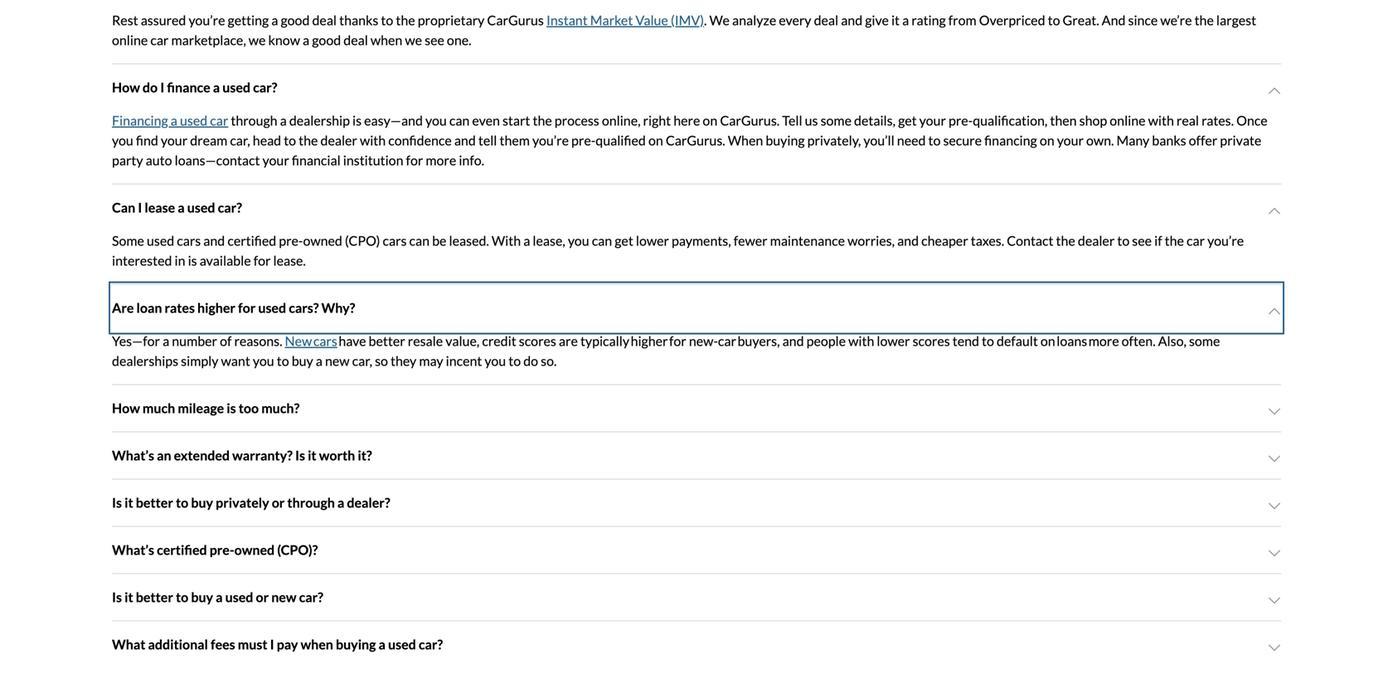 Task type: describe. For each thing, give the bounding box(es) containing it.
dealer inside some used cars and certified pre-owned (cpo) cars can be leased. with a lease, you can get lower payments, fewer maintenance worries, and cheaper taxes. contact the dealer to see if the car you're interested in is available for lease.
[[1078, 233, 1115, 249]]

to up additional
[[176, 589, 189, 606]]

your down the financing a used car link
[[161, 132, 188, 148]]

need
[[897, 132, 926, 148]]

(cpo)
[[345, 233, 380, 249]]

. we analyze every deal and give it a rating from overpriced to great. and since we're the largest online car marketplace, we know a good deal when we see one.
[[112, 12, 1257, 48]]

is it better to buy privately or through a dealer? button
[[112, 480, 1282, 526]]

pre- up secure
[[949, 112, 973, 129]]

the left proprietary
[[396, 12, 415, 28]]

new inside dropdown button
[[271, 589, 297, 606]]

financing
[[985, 132, 1038, 148]]

2 cars from the left
[[383, 233, 407, 249]]

2 scores from the left
[[913, 333, 950, 349]]

financial
[[292, 152, 341, 168]]

buy for or
[[191, 495, 213, 511]]

what additional fees must i pay when buying a used car? button
[[112, 622, 1282, 668]]

own.
[[1087, 132, 1114, 148]]

do inside have better resale value, credit scores are typically higher for new-car buyers, and people with lower scores tend to default on loans more often. also, some dealerships simply want you to buy a new car, so they may incent you to do so.
[[524, 353, 538, 369]]

simply
[[181, 353, 219, 369]]

you inside some used cars and certified pre-owned (cpo) cars can be leased. with a lease, you can get lower payments, fewer maintenance worries, and cheaper taxes. contact the dealer to see if the car you're interested in is available for lease.
[[568, 233, 589, 249]]

used inside what additional fees must i pay when buying a used car? dropdown button
[[388, 637, 416, 653]]

have
[[339, 333, 366, 349]]

to right head
[[284, 132, 296, 148]]

chevron down image for car?
[[1268, 204, 1282, 218]]

pay
[[277, 637, 298, 653]]

extended
[[174, 447, 230, 464]]

buy inside have better resale value, credit scores are typically higher for new-car buyers, and people with lower scores tend to default on loans more often. also, some dealerships simply want you to buy a new car, so they may incent you to do so.
[[292, 353, 313, 369]]

chevron down image inside how do i finance a used car? dropdown button
[[1268, 84, 1282, 97]]

0 horizontal spatial or
[[256, 589, 269, 606]]

leased.
[[449, 233, 489, 249]]

for inside some used cars and certified pre-owned (cpo) cars can be leased. with a lease, you can get lower payments, fewer maintenance worries, and cheaper taxes. contact the dealer to see if the car you're interested in is available for lease.
[[254, 253, 271, 269]]

is for dealership
[[353, 112, 362, 129]]

the up financial
[[299, 132, 318, 148]]

buying inside dropdown button
[[336, 637, 376, 653]]

the inside . we analyze every deal and give it a rating from overpriced to great. and since we're the largest online car marketplace, we know a good deal when we see one.
[[1195, 12, 1214, 28]]

also,
[[1159, 333, 1187, 349]]

dream
[[190, 132, 227, 148]]

you down credit
[[485, 353, 506, 369]]

find
[[136, 132, 158, 148]]

how much mileage is too much?
[[112, 400, 300, 416]]

2 horizontal spatial deal
[[814, 12, 839, 28]]

pre- inside dropdown button
[[210, 542, 234, 558]]

with inside have better resale value, credit scores are typically higher for new-car buyers, and people with lower scores tend to default on loans more often. also, some dealerships simply want you to buy a new car, so they may incent you to do so.
[[849, 333, 875, 349]]

car buyers,
[[718, 333, 780, 349]]

available
[[200, 253, 251, 269]]

you're inside some used cars and certified pre-owned (cpo) cars can be leased. with a lease, you can get lower payments, fewer maintenance worries, and cheaper taxes. contact the dealer to see if the car you're interested in is available for lease.
[[1208, 233, 1244, 249]]

can i lease a used car? button
[[112, 185, 1282, 231]]

and
[[1102, 12, 1126, 28]]

can inside the through a dealership is easy—and you can even start the process online, right here on cargurus. tell us some details, get your pre-qualification, then shop online with real rates. once you find your dream car, head to the dealer with confidence and tell them you're pre-qualified on cargurus. when buying privately, you'll need to secure financing on your own. many banks offer private party auto loans—contact your financial institution for more info.
[[449, 112, 470, 129]]

yes—for
[[112, 333, 160, 349]]

pre- inside some used cars and certified pre-owned (cpo) cars can be leased. with a lease, you can get lower payments, fewer maintenance worries, and cheaper taxes. contact the dealer to see if the car you're interested in is available for lease.
[[279, 233, 303, 249]]

much?
[[261, 400, 300, 416]]

a inside the through a dealership is easy—and you can even start the process online, right here on cargurus. tell us some details, get your pre-qualification, then shop online with real rates. once you find your dream car, head to the dealer with confidence and tell them you're pre-qualified on cargurus. when buying privately, you'll need to secure financing on your own. many banks offer private party auto loans—contact your financial institution for more info.
[[280, 112, 287, 129]]

great.
[[1063, 12, 1100, 28]]

we're
[[1161, 12, 1192, 28]]

to down extended
[[176, 495, 189, 511]]

pre- down process
[[572, 132, 596, 148]]

a inside what additional fees must i pay when buying a used car? dropdown button
[[379, 637, 386, 653]]

largest
[[1217, 12, 1257, 28]]

some
[[112, 233, 144, 249]]

new cars link
[[285, 333, 337, 349]]

often.
[[1122, 333, 1156, 349]]

a inside have better resale value, credit scores are typically higher for new-car buyers, and people with lower scores tend to default on loans more often. also, some dealerships simply want you to buy a new car, so they may incent you to do so.
[[316, 353, 323, 369]]

0 horizontal spatial deal
[[312, 12, 337, 28]]

get inside some used cars and certified pre-owned (cpo) cars can be leased. with a lease, you can get lower payments, fewer maintenance worries, and cheaper taxes. contact the dealer to see if the car you're interested in is available for lease.
[[615, 233, 634, 249]]

used inside the are loan rates higher for used cars? why? dropdown button
[[258, 300, 286, 316]]

are
[[112, 300, 134, 316]]

certified inside some used cars and certified pre-owned (cpo) cars can be leased. with a lease, you can get lower payments, fewer maintenance worries, and cheaper taxes. contact the dealer to see if the car you're interested in is available for lease.
[[228, 233, 276, 249]]

your down then
[[1057, 132, 1084, 148]]

they
[[391, 353, 417, 369]]

assured
[[141, 12, 186, 28]]

analyze
[[732, 12, 777, 28]]

rest
[[112, 12, 138, 28]]

through inside the through a dealership is easy—and you can even start the process online, right here on cargurus. tell us some details, get your pre-qualification, then shop online with real rates. once you find your dream car, head to the dealer with confidence and tell them you're pre-qualified on cargurus. when buying privately, you'll need to secure financing on your own. many banks offer private party auto loans—contact your financial institution for more info.
[[231, 112, 278, 129]]

car? inside "dropdown button"
[[218, 199, 242, 216]]

why?
[[321, 300, 355, 316]]

are
[[559, 333, 578, 349]]

is for mileage
[[227, 400, 236, 416]]

worries,
[[848, 233, 895, 249]]

1 scores from the left
[[519, 333, 556, 349]]

get inside the through a dealership is easy—and you can even start the process online, right here on cargurus. tell us some details, get your pre-qualification, then shop online with real rates. once you find your dream car, head to the dealer with confidence and tell them you're pre-qualified on cargurus. when buying privately, you'll need to secure financing on your own. many banks offer private party auto loans—contact your financial institution for more info.
[[898, 112, 917, 129]]

0 vertical spatial cargurus.
[[720, 112, 780, 129]]

one.
[[447, 32, 472, 48]]

private
[[1220, 132, 1262, 148]]

what's for what's an extended warranty? is it worth it?
[[112, 447, 154, 464]]

proprietary
[[418, 12, 485, 28]]

2 horizontal spatial on
[[1040, 132, 1055, 148]]

much
[[143, 400, 175, 416]]

fees
[[211, 637, 235, 653]]

from
[[949, 12, 977, 28]]

instant
[[547, 12, 588, 28]]

and up available
[[203, 233, 225, 249]]

them
[[500, 132, 530, 148]]

better for is it better to buy privately or through a dealer?
[[136, 495, 173, 511]]

0 horizontal spatial you're
[[189, 12, 225, 28]]

easy—and
[[364, 112, 423, 129]]

to down reasons.
[[277, 353, 289, 369]]

1 vertical spatial cargurus.
[[666, 132, 726, 148]]

chevron down image inside what's certified pre-owned (cpo)? dropdown button
[[1268, 547, 1282, 560]]

in
[[175, 253, 185, 269]]

rating
[[912, 12, 946, 28]]

the right contact
[[1056, 233, 1076, 249]]

want
[[221, 353, 250, 369]]

to inside some used cars and certified pre-owned (cpo) cars can be leased. with a lease, you can get lower payments, fewer maintenance worries, and cheaper taxes. contact the dealer to see if the car you're interested in is available for lease.
[[1118, 233, 1130, 249]]

you down reasons.
[[253, 353, 274, 369]]

dealership
[[289, 112, 350, 129]]

the right the if
[[1165, 233, 1184, 249]]

cars?
[[289, 300, 319, 316]]

online inside the through a dealership is easy—and you can even start the process online, right here on cargurus. tell us some details, get your pre-qualification, then shop online with real rates. once you find your dream car, head to the dealer with confidence and tell them you're pre-qualified on cargurus. when buying privately, you'll need to secure financing on your own. many banks offer private party auto loans—contact your financial institution for more info.
[[1110, 112, 1146, 129]]

an
[[157, 447, 171, 464]]

many
[[1117, 132, 1150, 148]]

loan
[[136, 300, 162, 316]]

know
[[268, 32, 300, 48]]

(imv)
[[671, 12, 704, 28]]

even
[[472, 112, 500, 129]]

0 horizontal spatial with
[[360, 132, 386, 148]]

default
[[997, 333, 1038, 349]]

are loan rates higher for used cars? why? button
[[112, 285, 1282, 331]]

we
[[710, 12, 730, 28]]

when
[[728, 132, 763, 148]]

0 horizontal spatial good
[[281, 12, 310, 28]]

you up party
[[112, 132, 133, 148]]

what's for what's certified pre-owned (cpo)?
[[112, 542, 154, 558]]

financing
[[112, 112, 168, 129]]

1 horizontal spatial on
[[703, 112, 718, 129]]

chevron down image for why?
[[1268, 305, 1282, 318]]

your up need
[[920, 112, 946, 129]]

every
[[779, 12, 812, 28]]

when inside dropdown button
[[301, 637, 333, 653]]

some inside have better resale value, credit scores are typically higher for new-car buyers, and people with lower scores tend to default on loans more often. also, some dealerships simply want you to buy a new car, so they may incent you to do so.
[[1189, 333, 1220, 349]]

dealer?
[[347, 495, 390, 511]]

lower inside some used cars and certified pre-owned (cpo) cars can be leased. with a lease, you can get lower payments, fewer maintenance worries, and cheaper taxes. contact the dealer to see if the car you're interested in is available for lease.
[[636, 233, 669, 249]]

taxes.
[[971, 233, 1005, 249]]

when inside . we analyze every deal and give it a rating from overpriced to great. and since we're the largest online car marketplace, we know a good deal when we see one.
[[371, 32, 403, 48]]

worth
[[319, 447, 355, 464]]

good inside . we analyze every deal and give it a rating from overpriced to great. and since we're the largest online car marketplace, we know a good deal when we see one.
[[312, 32, 341, 48]]

and inside have better resale value, credit scores are typically higher for new-car buyers, and people with lower scores tend to default on loans more often. also, some dealerships simply want you to buy a new car, so they may incent you to do so.
[[783, 333, 804, 349]]

chevron down image for buying
[[1268, 642, 1282, 655]]

overpriced
[[979, 12, 1046, 28]]

2 horizontal spatial with
[[1149, 112, 1174, 129]]

car, inside the through a dealership is easy—and you can even start the process online, right here on cargurus. tell us some details, get your pre-qualification, then shop online with real rates. once you find your dream car, head to the dealer with confidence and tell them you're pre-qualified on cargurus. when buying privately, you'll need to secure financing on your own. many banks offer private party auto loans—contact your financial institution for more info.
[[230, 132, 250, 148]]

car, inside have better resale value, credit scores are typically higher for new-car buyers, and people with lower scores tend to default on loans more often. also, some dealerships simply want you to buy a new car, so they may incent you to do so.
[[352, 353, 372, 369]]

how do i finance a used car?
[[112, 79, 277, 95]]

must
[[238, 637, 268, 653]]

you're inside the through a dealership is easy—and you can even start the process online, right here on cargurus. tell us some details, get your pre-qualification, then shop online with real rates. once you find your dream car, head to the dealer with confidence and tell them you're pre-qualified on cargurus. when buying privately, you'll need to secure financing on your own. many banks offer private party auto loans—contact your financial institution for more info.
[[533, 132, 569, 148]]

a inside is it better to buy privately or through a dealer? dropdown button
[[338, 495, 344, 511]]

tend
[[953, 333, 980, 349]]

privately,
[[808, 132, 861, 148]]

have better resale value, credit scores are typically higher for new-car buyers, and people with lower scores tend to default on loans more often. also, some dealerships simply want you to buy a new car, so they may incent you to do so.
[[112, 333, 1220, 369]]

2 horizontal spatial can
[[592, 233, 612, 249]]

0 horizontal spatial can
[[409, 233, 430, 249]]

banks
[[1152, 132, 1187, 148]]

interested
[[112, 253, 172, 269]]

chevron down image for through
[[1268, 500, 1282, 513]]

through a dealership is easy—and you can even start the process online, right here on cargurus. tell us some details, get your pre-qualification, then shop online with real rates. once you find your dream car, head to the dealer with confidence and tell them you're pre-qualified on cargurus. when buying privately, you'll need to secure financing on your own. many banks offer private party auto loans—contact your financial institution for more info.
[[112, 112, 1268, 168]]

your down head
[[263, 152, 289, 168]]

i inside "dropdown button"
[[138, 199, 142, 216]]

info.
[[459, 152, 484, 168]]

additional
[[148, 637, 208, 653]]



Task type: locate. For each thing, give the bounding box(es) containing it.
car down assured
[[150, 32, 169, 48]]

cargurus. up when
[[720, 112, 780, 129]]

lease,
[[533, 233, 566, 249]]

0 vertical spatial better
[[369, 333, 405, 349]]

0 horizontal spatial lower
[[636, 233, 669, 249]]

1 vertical spatial for
[[254, 253, 271, 269]]

with
[[492, 233, 521, 249]]

marketplace,
[[171, 32, 246, 48]]

1 vertical spatial lower
[[877, 333, 910, 349]]

1 horizontal spatial scores
[[913, 333, 950, 349]]

offer
[[1189, 132, 1218, 148]]

do left so.
[[524, 353, 538, 369]]

2 chevron down image from the top
[[1268, 405, 1282, 418]]

financing a used car link
[[112, 112, 228, 129]]

for inside dropdown button
[[238, 300, 256, 316]]

1 vertical spatial get
[[615, 233, 634, 249]]

head
[[253, 132, 281, 148]]

pre- up is it better to buy a used or new car?
[[210, 542, 234, 558]]

what's inside dropdown button
[[112, 447, 154, 464]]

1 vertical spatial how
[[112, 400, 140, 416]]

owned inside dropdown button
[[234, 542, 275, 558]]

1 chevron down image from the top
[[1268, 84, 1282, 97]]

secure
[[944, 132, 982, 148]]

0 vertical spatial online
[[112, 32, 148, 48]]

and inside the through a dealership is easy—and you can even start the process online, right here on cargurus. tell us some details, get your pre-qualification, then shop online with real rates. once you find your dream car, head to the dealer with confidence and tell them you're pre-qualified on cargurus. when buying privately, you'll need to secure financing on your own. many banks offer private party auto loans—contact your financial institution for more info.
[[454, 132, 476, 148]]

1 chevron down image from the top
[[1268, 204, 1282, 218]]

1 horizontal spatial is
[[227, 400, 236, 416]]

car inside . we analyze every deal and give it a rating from overpriced to great. and since we're the largest online car marketplace, we know a good deal when we see one.
[[150, 32, 169, 48]]

owned
[[303, 233, 342, 249], [234, 542, 275, 558]]

.
[[704, 12, 707, 28]]

0 vertical spatial or
[[272, 495, 285, 511]]

scores
[[519, 333, 556, 349], [913, 333, 950, 349]]

0 vertical spatial lower
[[636, 233, 669, 249]]

we down getting
[[249, 32, 266, 48]]

resale
[[408, 333, 443, 349]]

(cpo)?
[[277, 542, 318, 558]]

0 horizontal spatial cars
[[177, 233, 201, 249]]

0 horizontal spatial do
[[143, 79, 158, 95]]

i left finance
[[160, 79, 164, 95]]

0 horizontal spatial is
[[188, 253, 197, 269]]

car, left the so
[[352, 353, 372, 369]]

online up many
[[1110, 112, 1146, 129]]

0 vertical spatial is
[[295, 447, 305, 464]]

and up info.
[[454, 132, 476, 148]]

the right we're
[[1195, 12, 1214, 28]]

people
[[807, 333, 846, 349]]

3 chevron down image from the top
[[1268, 547, 1282, 560]]

is
[[353, 112, 362, 129], [188, 253, 197, 269], [227, 400, 236, 416]]

0 horizontal spatial new
[[271, 589, 297, 606]]

how much mileage is too much? button
[[112, 385, 1282, 432]]

6 chevron down image from the top
[[1268, 642, 1282, 655]]

a inside some used cars and certified pre-owned (cpo) cars can be leased. with a lease, you can get lower payments, fewer maintenance worries, and cheaper taxes. contact the dealer to see if the car you're interested in is available for lease.
[[524, 233, 530, 249]]

2 vertical spatial better
[[136, 589, 173, 606]]

what
[[112, 637, 146, 653]]

2 what's from the top
[[112, 542, 154, 558]]

0 vertical spatial do
[[143, 79, 158, 95]]

is it better to buy privately or through a dealer?
[[112, 495, 390, 511]]

certified up available
[[228, 233, 276, 249]]

with up the banks
[[1149, 112, 1174, 129]]

new down have
[[325, 353, 350, 369]]

buy for used
[[191, 589, 213, 606]]

2 how from the top
[[112, 400, 140, 416]]

better up the so
[[369, 333, 405, 349]]

through inside dropdown button
[[287, 495, 335, 511]]

good
[[281, 12, 310, 28], [312, 32, 341, 48]]

reasons.
[[234, 333, 282, 349]]

what's inside dropdown button
[[112, 542, 154, 558]]

1 horizontal spatial good
[[312, 32, 341, 48]]

certified inside dropdown button
[[157, 542, 207, 558]]

1 vertical spatial is
[[112, 495, 122, 511]]

financing a used car
[[112, 112, 228, 129]]

2 we from the left
[[405, 32, 422, 48]]

tell
[[479, 132, 497, 148]]

1 vertical spatial certified
[[157, 542, 207, 558]]

0 vertical spatial some
[[821, 112, 852, 129]]

1 vertical spatial see
[[1133, 233, 1152, 249]]

car, left head
[[230, 132, 250, 148]]

dealer down dealership
[[321, 132, 357, 148]]

2 vertical spatial chevron down image
[[1268, 547, 1282, 560]]

when down the rest assured you're getting a good deal thanks to the proprietary cargurus instant market value (imv)
[[371, 32, 403, 48]]

is inside some used cars and certified pre-owned (cpo) cars can be leased. with a lease, you can get lower payments, fewer maintenance worries, and cheaper taxes. contact the dealer to see if the car you're interested in is available for lease.
[[188, 253, 197, 269]]

1 we from the left
[[249, 32, 266, 48]]

good down thanks
[[312, 32, 341, 48]]

chevron down image inside how much mileage is too much? dropdown button
[[1268, 405, 1282, 418]]

1 vertical spatial chevron down image
[[1268, 405, 1282, 418]]

is left easy—and
[[353, 112, 362, 129]]

see inside . we analyze every deal and give it a rating from overpriced to great. and since we're the largest online car marketplace, we know a good deal when we see one.
[[425, 32, 444, 48]]

0 vertical spatial with
[[1149, 112, 1174, 129]]

then
[[1050, 112, 1077, 129]]

to left the if
[[1118, 233, 1130, 249]]

car up dream
[[210, 112, 228, 129]]

when right pay
[[301, 637, 333, 653]]

how for how much mileage is too much?
[[112, 400, 140, 416]]

it inside . we analyze every deal and give it a rating from overpriced to great. and since we're the largest online car marketplace, we know a good deal when we see one.
[[892, 12, 900, 28]]

1 horizontal spatial new
[[325, 353, 350, 369]]

0 vertical spatial buying
[[766, 132, 805, 148]]

1 vertical spatial car,
[[352, 353, 372, 369]]

is for is it better to buy privately or through a dealer?
[[112, 495, 122, 511]]

0 horizontal spatial through
[[231, 112, 278, 129]]

cargurus
[[487, 12, 544, 28]]

loans—contact
[[175, 152, 260, 168]]

1 horizontal spatial deal
[[344, 32, 368, 48]]

how
[[112, 79, 140, 95], [112, 400, 140, 416]]

0 horizontal spatial see
[[425, 32, 444, 48]]

0 horizontal spatial get
[[615, 233, 634, 249]]

online down rest on the top of the page
[[112, 32, 148, 48]]

chevron down image inside the are loan rates higher for used cars? why? dropdown button
[[1268, 305, 1282, 318]]

can right lease,
[[592, 233, 612, 249]]

2 horizontal spatial is
[[353, 112, 362, 129]]

or up 'must'
[[256, 589, 269, 606]]

buy left privately
[[191, 495, 213, 511]]

used
[[223, 79, 251, 95], [180, 112, 208, 129], [187, 199, 215, 216], [147, 233, 174, 249], [258, 300, 286, 316], [225, 589, 253, 606], [388, 637, 416, 653]]

a inside how do i finance a used car? dropdown button
[[213, 79, 220, 95]]

1 vertical spatial or
[[256, 589, 269, 606]]

you up "confidence"
[[426, 112, 447, 129]]

lease.
[[273, 253, 306, 269]]

right
[[643, 112, 671, 129]]

1 vertical spatial good
[[312, 32, 341, 48]]

chevron down image inside what additional fees must i pay when buying a used car? dropdown button
[[1268, 642, 1282, 655]]

i right can
[[138, 199, 142, 216]]

do inside how do i finance a used car? dropdown button
[[143, 79, 158, 95]]

do
[[143, 79, 158, 95], [524, 353, 538, 369]]

chevron down image for or
[[1268, 594, 1282, 608]]

some up privately,
[[821, 112, 852, 129]]

for inside the through a dealership is easy—and you can even start the process online, right here on cargurus. tell us some details, get your pre-qualification, then shop online with real rates. once you find your dream car, head to the dealer with confidence and tell them you're pre-qualified on cargurus. when buying privately, you'll need to secure financing on your own. many banks offer private party auto loans—contact your financial institution for more info.
[[406, 152, 423, 168]]

value,
[[446, 333, 480, 349]]

some right also,
[[1189, 333, 1220, 349]]

to down credit
[[509, 353, 521, 369]]

chevron down image
[[1268, 204, 1282, 218], [1268, 405, 1282, 418], [1268, 547, 1282, 560]]

and left people in the right of the page
[[783, 333, 804, 349]]

1 vertical spatial you're
[[533, 132, 569, 148]]

see left the if
[[1133, 233, 1152, 249]]

0 vertical spatial you're
[[189, 12, 225, 28]]

to left great.
[[1048, 12, 1061, 28]]

1 horizontal spatial with
[[849, 333, 875, 349]]

1 horizontal spatial get
[[898, 112, 917, 129]]

how left much
[[112, 400, 140, 416]]

0 vertical spatial car,
[[230, 132, 250, 148]]

rest assured you're getting a good deal thanks to the proprietary cargurus instant market value (imv)
[[112, 12, 704, 28]]

new up pay
[[271, 589, 297, 606]]

owned up the lease.
[[303, 233, 342, 249]]

buying down tell
[[766, 132, 805, 148]]

so.
[[541, 353, 557, 369]]

see inside some used cars and certified pre-owned (cpo) cars can be leased. with a lease, you can get lower payments, fewer maintenance worries, and cheaper taxes. contact the dealer to see if the car you're interested in is available for lease.
[[1133, 233, 1152, 249]]

used inside some used cars and certified pre-owned (cpo) cars can be leased. with a lease, you can get lower payments, fewer maintenance worries, and cheaper taxes. contact the dealer to see if the car you're interested in is available for lease.
[[147, 233, 174, 249]]

1 horizontal spatial do
[[524, 353, 538, 369]]

0 vertical spatial how
[[112, 79, 140, 95]]

1 vertical spatial owned
[[234, 542, 275, 558]]

can
[[112, 199, 135, 216]]

2 vertical spatial you're
[[1208, 233, 1244, 249]]

0 horizontal spatial certified
[[157, 542, 207, 558]]

dealerships
[[112, 353, 178, 369]]

1 horizontal spatial through
[[287, 495, 335, 511]]

for down "confidence"
[[406, 152, 423, 168]]

4 chevron down image from the top
[[1268, 500, 1282, 513]]

1 what's from the top
[[112, 447, 154, 464]]

dealer left the if
[[1078, 233, 1115, 249]]

buying inside the through a dealership is easy—and you can even start the process online, right here on cargurus. tell us some details, get your pre-qualification, then shop online with real rates. once you find your dream car, head to the dealer with confidence and tell them you're pre-qualified on cargurus. when buying privately, you'll need to secure financing on your own. many banks offer private party auto loans—contact your financial institution for more info.
[[766, 132, 805, 148]]

1 vertical spatial buying
[[336, 637, 376, 653]]

0 vertical spatial for
[[406, 152, 423, 168]]

can left be
[[409, 233, 430, 249]]

process
[[555, 112, 600, 129]]

what's certified pre-owned (cpo)? button
[[112, 527, 1282, 574]]

0 vertical spatial certified
[[228, 233, 276, 249]]

to
[[381, 12, 393, 28], [1048, 12, 1061, 28], [284, 132, 296, 148], [929, 132, 941, 148], [1118, 233, 1130, 249], [982, 333, 995, 349], [277, 353, 289, 369], [509, 353, 521, 369], [176, 495, 189, 511], [176, 589, 189, 606]]

1 horizontal spatial i
[[160, 79, 164, 95]]

here
[[674, 112, 700, 129]]

1 horizontal spatial certified
[[228, 233, 276, 249]]

deal down thanks
[[344, 32, 368, 48]]

0 horizontal spatial owned
[[234, 542, 275, 558]]

dealer inside the through a dealership is easy—and you can even start the process online, right here on cargurus. tell us some details, get your pre-qualification, then shop online with real rates. once you find your dream car, head to the dealer with confidence and tell them you're pre-qualified on cargurus. when buying privately, you'll need to secure financing on your own. many banks offer private party auto loans—contact your financial institution for more info.
[[321, 132, 357, 148]]

a
[[271, 12, 278, 28], [903, 12, 909, 28], [303, 32, 310, 48], [213, 79, 220, 95], [171, 112, 177, 129], [280, 112, 287, 129], [178, 199, 185, 216], [524, 233, 530, 249], [163, 333, 169, 349], [316, 353, 323, 369], [338, 495, 344, 511], [216, 589, 223, 606], [379, 637, 386, 653]]

1 horizontal spatial car,
[[352, 353, 372, 369]]

chevron down image for much?
[[1268, 405, 1282, 418]]

0 vertical spatial dealer
[[321, 132, 357, 148]]

of
[[220, 333, 232, 349]]

1 horizontal spatial dealer
[[1078, 233, 1115, 249]]

with up 'institution' at the left of page
[[360, 132, 386, 148]]

for
[[406, 152, 423, 168], [254, 253, 271, 269], [238, 300, 256, 316]]

1 horizontal spatial can
[[449, 112, 470, 129]]

car?
[[253, 79, 277, 95], [218, 199, 242, 216], [299, 589, 323, 606], [419, 637, 443, 653]]

what's an extended warranty? is it worth it?
[[112, 447, 372, 464]]

owned left '(cpo)?'
[[234, 542, 275, 558]]

2 horizontal spatial car
[[1187, 233, 1205, 249]]

cargurus. down here
[[666, 132, 726, 148]]

1 horizontal spatial cars
[[383, 233, 407, 249]]

used inside how do i finance a used car? dropdown button
[[223, 79, 251, 95]]

3 chevron down image from the top
[[1268, 452, 1282, 466]]

2 vertical spatial is
[[112, 589, 122, 606]]

chevron down image inside the can i lease a used car? "dropdown button"
[[1268, 204, 1282, 218]]

mileage
[[178, 400, 224, 416]]

0 horizontal spatial buying
[[336, 637, 376, 653]]

buying
[[766, 132, 805, 148], [336, 637, 376, 653]]

certified
[[228, 233, 276, 249], [157, 542, 207, 558]]

to right thanks
[[381, 12, 393, 28]]

0 vertical spatial through
[[231, 112, 278, 129]]

1 vertical spatial online
[[1110, 112, 1146, 129]]

1 vertical spatial what's
[[112, 542, 154, 558]]

on right here
[[703, 112, 718, 129]]

car,
[[230, 132, 250, 148], [352, 353, 372, 369]]

scores up so.
[[519, 333, 556, 349]]

is inside dropdown button
[[227, 400, 236, 416]]

give
[[865, 12, 889, 28]]

some
[[821, 112, 852, 129], [1189, 333, 1220, 349]]

lower right people in the right of the page
[[877, 333, 910, 349]]

to right tend
[[982, 333, 995, 349]]

deal left thanks
[[312, 12, 337, 28]]

is inside the through a dealership is easy—and you can even start the process online, right here on cargurus. tell us some details, get your pre-qualification, then shop online with real rates. once you find your dream car, head to the dealer with confidence and tell them you're pre-qualified on cargurus. when buying privately, you'll need to secure financing on your own. many banks offer private party auto loans—contact your financial institution for more info.
[[353, 112, 362, 129]]

0 vertical spatial car
[[150, 32, 169, 48]]

0 horizontal spatial i
[[138, 199, 142, 216]]

chevron down image
[[1268, 84, 1282, 97], [1268, 305, 1282, 318], [1268, 452, 1282, 466], [1268, 500, 1282, 513], [1268, 594, 1282, 608], [1268, 642, 1282, 655]]

used inside the can i lease a used car? "dropdown button"
[[187, 199, 215, 216]]

maintenance
[[770, 233, 845, 249]]

better inside have better resale value, credit scores are typically higher for new-car buyers, and people with lower scores tend to default on loans more often. also, some dealerships simply want you to buy a new car, so they may incent you to do so.
[[369, 333, 405, 349]]

get up need
[[898, 112, 917, 129]]

online inside . we analyze every deal and give it a rating from overpriced to great. and since we're the largest online car marketplace, we know a good deal when we see one.
[[112, 32, 148, 48]]

so
[[375, 353, 388, 369]]

buy down what's certified pre-owned (cpo)?
[[191, 589, 213, 606]]

do up "financing"
[[143, 79, 158, 95]]

online,
[[602, 112, 641, 129]]

auto
[[146, 152, 172, 168]]

used inside is it better to buy a used or new car? dropdown button
[[225, 589, 253, 606]]

2 chevron down image from the top
[[1268, 305, 1282, 318]]

2 vertical spatial is
[[227, 400, 236, 416]]

chevron down image inside is it better to buy privately or through a dealer? dropdown button
[[1268, 500, 1282, 513]]

once
[[1237, 112, 1268, 129]]

chevron down image inside what's an extended warranty? is it worth it? dropdown button
[[1268, 452, 1282, 466]]

qualification,
[[973, 112, 1048, 129]]

lower inside have better resale value, credit scores are typically higher for new-car buyers, and people with lower scores tend to default on loans more often. also, some dealerships simply want you to buy a new car, so they may incent you to do so.
[[877, 333, 910, 349]]

1 horizontal spatial online
[[1110, 112, 1146, 129]]

1 cars from the left
[[177, 233, 201, 249]]

deal right every
[[814, 12, 839, 28]]

for right higher
[[238, 300, 256, 316]]

1 vertical spatial do
[[524, 353, 538, 369]]

1 vertical spatial car
[[210, 112, 228, 129]]

how do i finance a used car? button
[[112, 64, 1282, 111]]

what additional fees must i pay when buying a used car?
[[112, 637, 443, 653]]

1 horizontal spatial car
[[210, 112, 228, 129]]

deal
[[312, 12, 337, 28], [814, 12, 839, 28], [344, 32, 368, 48]]

1 vertical spatial dealer
[[1078, 233, 1115, 249]]

2 vertical spatial with
[[849, 333, 875, 349]]

for left the lease.
[[254, 253, 271, 269]]

1 horizontal spatial or
[[272, 495, 285, 511]]

0 vertical spatial is
[[353, 112, 362, 129]]

tell
[[782, 112, 803, 129]]

5 chevron down image from the top
[[1268, 594, 1282, 608]]

0 horizontal spatial car
[[150, 32, 169, 48]]

1 horizontal spatial you're
[[533, 132, 569, 148]]

1 vertical spatial is
[[188, 253, 197, 269]]

to right need
[[929, 132, 941, 148]]

0 horizontal spatial on
[[649, 132, 663, 148]]

and left cheaper
[[898, 233, 919, 249]]

you're right the if
[[1208, 233, 1244, 249]]

1 vertical spatial buy
[[191, 495, 213, 511]]

is it better to buy a used or new car?
[[112, 589, 323, 606]]

buy down new cars link
[[292, 353, 313, 369]]

1 vertical spatial when
[[301, 637, 333, 653]]

new inside have better resale value, credit scores are typically higher for new-car buyers, and people with lower scores tend to default on loans more often. also, some dealerships simply want you to buy a new car, so they may incent you to do so.
[[325, 353, 350, 369]]

car
[[150, 32, 169, 48], [210, 112, 228, 129], [1187, 233, 1205, 249]]

some inside the through a dealership is easy—and you can even start the process online, right here on cargurus. tell us some details, get your pre-qualification, then shop online with real rates. once you find your dream car, head to the dealer with confidence and tell them you're pre-qualified on cargurus. when buying privately, you'll need to secure financing on your own. many banks offer private party auto loans—contact your financial institution for more info.
[[821, 112, 852, 129]]

rates.
[[1202, 112, 1234, 129]]

can left even
[[449, 112, 470, 129]]

how up "financing"
[[112, 79, 140, 95]]

on down then
[[1040, 132, 1055, 148]]

and
[[841, 12, 863, 28], [454, 132, 476, 148], [203, 233, 225, 249], [898, 233, 919, 249], [783, 333, 804, 349]]

1 horizontal spatial owned
[[303, 233, 342, 249]]

shop
[[1080, 112, 1108, 129]]

you right lease,
[[568, 233, 589, 249]]

1 how from the top
[[112, 79, 140, 95]]

car right the if
[[1187, 233, 1205, 249]]

0 horizontal spatial some
[[821, 112, 852, 129]]

how for how do i finance a used car?
[[112, 79, 140, 95]]

finance
[[167, 79, 210, 95]]

and inside . we analyze every deal and give it a rating from overpriced to great. and since we're the largest online car marketplace, we know a good deal when we see one.
[[841, 12, 863, 28]]

to inside . we analyze every deal and give it a rating from overpriced to great. and since we're the largest online car marketplace, we know a good deal when we see one.
[[1048, 12, 1061, 28]]

cars right (cpo)
[[383, 233, 407, 249]]

we down the rest assured you're getting a good deal thanks to the proprietary cargurus instant market value (imv)
[[405, 32, 422, 48]]

the right start
[[533, 112, 552, 129]]

certified up is it better to buy a used or new car?
[[157, 542, 207, 558]]

0 horizontal spatial dealer
[[321, 132, 357, 148]]

chevron down image inside is it better to buy a used or new car? dropdown button
[[1268, 594, 1282, 608]]

see left one.
[[425, 32, 444, 48]]

0 horizontal spatial when
[[301, 637, 333, 653]]

institution
[[343, 152, 404, 168]]

a inside the can i lease a used car? "dropdown button"
[[178, 199, 185, 216]]

good up the know
[[281, 12, 310, 28]]

better up additional
[[136, 589, 173, 606]]

better down an
[[136, 495, 173, 511]]

0 vertical spatial get
[[898, 112, 917, 129]]

chevron down image for it?
[[1268, 452, 1282, 466]]

through up head
[[231, 112, 278, 129]]

cars
[[177, 233, 201, 249], [383, 233, 407, 249]]

qualified
[[596, 132, 646, 148]]

car inside some used cars and certified pre-owned (cpo) cars can be leased. with a lease, you can get lower payments, fewer maintenance worries, and cheaper taxes. contact the dealer to see if the car you're interested in is available for lease.
[[1187, 233, 1205, 249]]

on down right on the left top of the page
[[649, 132, 663, 148]]

rates
[[165, 300, 195, 316]]

and left give
[[841, 12, 863, 28]]

better for is it better to buy a used or new car?
[[136, 589, 173, 606]]

1 vertical spatial with
[[360, 132, 386, 148]]

confidence
[[388, 132, 452, 148]]

0 vertical spatial new
[[325, 353, 350, 369]]

us
[[805, 112, 818, 129]]

is for is it better to buy a used or new car?
[[112, 589, 122, 606]]

is left too
[[227, 400, 236, 416]]

what's an extended warranty? is it worth it? button
[[112, 433, 1282, 479]]

get right lease,
[[615, 233, 634, 249]]

with
[[1149, 112, 1174, 129], [360, 132, 386, 148], [849, 333, 875, 349]]

1 horizontal spatial see
[[1133, 233, 1152, 249]]

is
[[295, 447, 305, 464], [112, 495, 122, 511], [112, 589, 122, 606]]

you're up the marketplace,
[[189, 12, 225, 28]]

1 vertical spatial some
[[1189, 333, 1220, 349]]

cars up in
[[177, 233, 201, 249]]

i left pay
[[270, 637, 274, 653]]

2 vertical spatial i
[[270, 637, 274, 653]]

0 vertical spatial what's
[[112, 447, 154, 464]]

or right privately
[[272, 495, 285, 511]]

owned inside some used cars and certified pre-owned (cpo) cars can be leased. with a lease, you can get lower payments, fewer maintenance worries, and cheaper taxes. contact the dealer to see if the car you're interested in is available for lease.
[[303, 233, 342, 249]]

a inside is it better to buy a used or new car? dropdown button
[[216, 589, 223, 606]]



Task type: vqa. For each thing, say whether or not it's contained in the screenshot.
the lender
no



